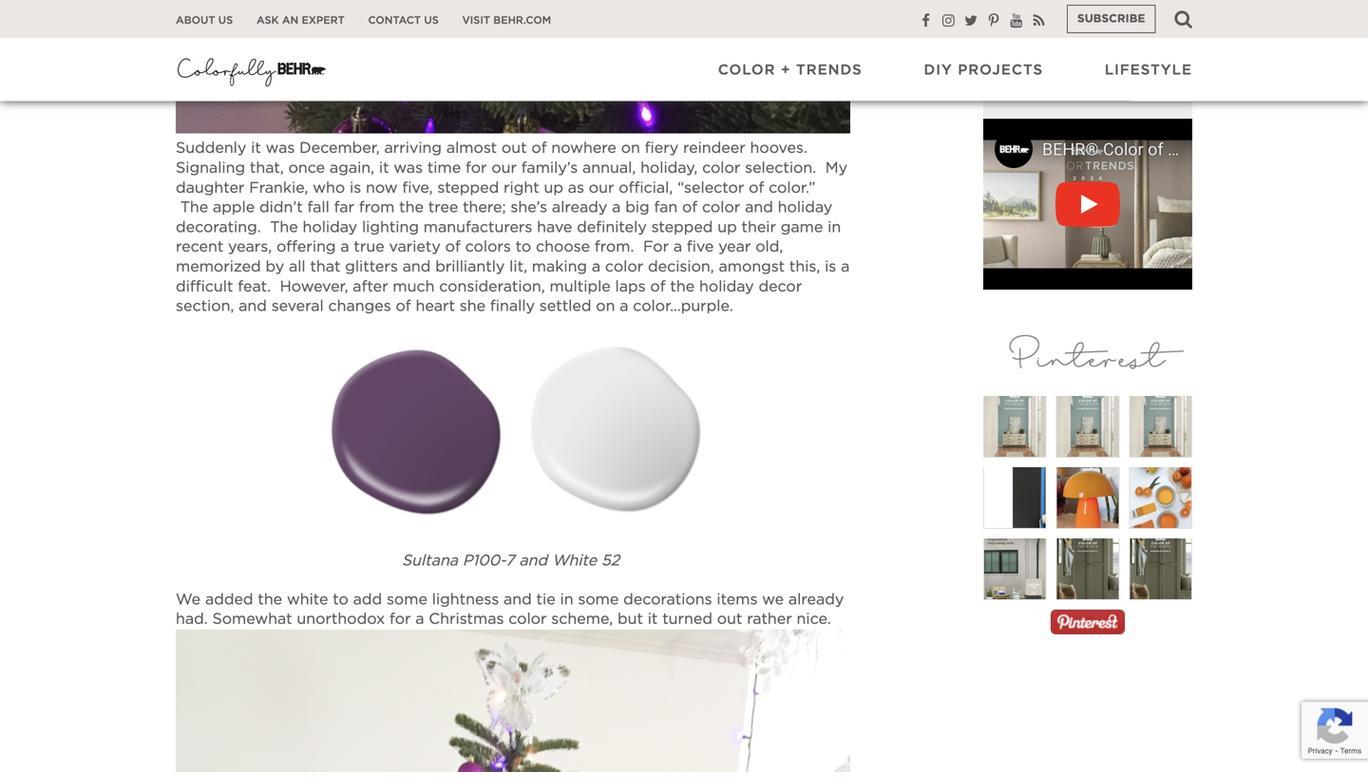 Task type: describe. For each thing, give the bounding box(es) containing it.
right
[[504, 180, 539, 196]]

color…purple.
[[633, 299, 733, 314]]

from.
[[595, 240, 634, 255]]

of down much
[[396, 299, 411, 314]]

stepped inside the holiday lighting manufacturers have definitely stepped up their game in recent years, offering a true variety of colors to choose from.  for a five year old, memorized by all that glitters and brilliantly lit, making a color decision, amongst this, is a difficult feat.  however, after much consideration, multiple laps of the holiday decor section, and several changes of heart she finally settled on a color…purple.
[[651, 220, 713, 235]]

visit behr.com
[[462, 15, 551, 26]]

and down variety
[[403, 259, 431, 275]]

contact
[[368, 15, 421, 26]]

making
[[532, 259, 587, 275]]

pinterest
[[1010, 327, 1166, 388]]

added
[[205, 592, 253, 608]]

official,
[[619, 180, 673, 196]]

of right laps
[[650, 279, 666, 294]]

finally
[[490, 299, 535, 314]]

about us link
[[176, 14, 233, 27]]

1 horizontal spatial our
[[589, 180, 614, 196]]

decorating.
[[176, 220, 261, 235]]

+
[[781, 63, 791, 77]]

0 horizontal spatial it
[[251, 141, 261, 156]]

add
[[353, 592, 382, 608]]

we
[[176, 592, 201, 608]]

follow me on pinterest image
[[1051, 610, 1125, 635]]

nowhere
[[552, 141, 617, 156]]

somewhat
[[212, 612, 292, 627]]

the inside the holiday lighting manufacturers have definitely stepped up their game in recent years, offering a true variety of colors to choose from.  for a five year old, memorized by all that glitters and brilliantly lit, making a color decision, amongst this, is a difficult feat.  however, after much consideration, multiple laps of the holiday decor section, and several changes of heart she finally settled on a color…purple.
[[670, 279, 695, 294]]

2 some from the left
[[578, 592, 619, 608]]

recent
[[176, 240, 224, 255]]

ask an expert link
[[257, 14, 345, 27]]

us for about us
[[218, 15, 233, 26]]

contact us
[[368, 15, 439, 26]]

up inside the holiday lighting manufacturers have definitely stepped up their game in recent years, offering a true variety of colors to choose from.  for a five year old, memorized by all that glitters and brilliantly lit, making a color decision, amongst this, is a difficult feat.  however, after much consideration, multiple laps of the holiday decor section, and several changes of heart she finally settled on a color…purple.
[[718, 220, 737, 235]]

the inside the holiday lighting manufacturers have definitely stepped up their game in recent years, offering a true variety of colors to choose from.  for a five year old, memorized by all that glitters and brilliantly lit, making a color decision, amongst this, is a difficult feat.  however, after much consideration, multiple laps of the holiday decor section, and several changes of heart she finally settled on a color…purple.
[[270, 220, 298, 235]]

out inside we added the white to add some lightness and tie in some decorations items we already had. somewhat unorthodox for a christmas color scheme, but it turned out rather nice.
[[717, 612, 743, 627]]

is inside the holiday lighting manufacturers have definitely stepped up their game in recent years, offering a true variety of colors to choose from.  for a five year old, memorized by all that glitters and brilliantly lit, making a color decision, amongst this, is a difficult feat.  however, after much consideration, multiple laps of the holiday decor section, and several changes of heart she finally settled on a color…purple.
[[825, 259, 836, 275]]

fiery
[[645, 141, 679, 156]]

sidebar section
[[979, 0, 1197, 675]]

suddenly
[[176, 141, 246, 156]]

color down "selector
[[702, 200, 741, 215]]

a down laps
[[620, 299, 629, 314]]

fan
[[654, 200, 678, 215]]

2 turn your home into a tranquil retreat with our december color of the month, mountain olive. this rich green captures the essence of nature's beauty, bringing a sense of serenity and coziness to any space. image from the left
[[1129, 524, 1193, 616]]

already inside the suddenly it was december, arriving almost out of nowhere on fiery reindeer hooves. signaling that, once again, it was time for our family's annual, holiday, color selection.  my daughter frankie, who is now five, stepped right up as our official, "selector of color." the apple didn't fall far from the tree there; she's already a big fan of color and holiday decorating.
[[552, 200, 608, 215]]

christmas
[[429, 612, 504, 627]]

apple
[[213, 200, 255, 215]]

lifestyle
[[1105, 63, 1193, 77]]

arriving
[[384, 141, 442, 156]]

about us
[[176, 15, 233, 26]]

items
[[717, 592, 758, 608]]

big
[[625, 200, 650, 215]]

7
[[506, 554, 515, 569]]

search image
[[1175, 10, 1193, 29]]

by
[[266, 259, 284, 275]]

color + trends link
[[718, 61, 863, 80]]

visit
[[462, 15, 490, 26]]

who
[[313, 180, 345, 196]]

tie
[[536, 592, 556, 608]]

behr.com
[[493, 15, 551, 26]]

of up brilliantly
[[445, 240, 461, 255]]

from
[[359, 200, 395, 215]]

memorized
[[176, 259, 261, 275]]

color + trends
[[718, 63, 863, 77]]

time
[[427, 161, 461, 176]]

1 turn your home into a tranquil retreat with our december color of the month, mountain olive. this rich green captures the essence of nature's beauty, bringing a sense of serenity and coziness to any space. image from the left
[[1056, 524, 1120, 616]]

ask an expert
[[257, 15, 345, 26]]

subscribe link
[[1067, 5, 1156, 33]]

settled
[[540, 299, 591, 314]]

almost
[[446, 141, 497, 156]]

of up family's
[[532, 141, 547, 156]]

once
[[288, 161, 325, 176]]

had.
[[176, 612, 208, 627]]

brighten up your apartment with the juicy hues of joyful orange p240-7 and tart orange hdc-md-27. image
[[1129, 460, 1193, 537]]

lit,
[[510, 259, 527, 275]]

explore the three paint colors the pair perfectly with our 2024 color of the year, cracked pepper. image
[[984, 444, 1047, 553]]

unorthodox
[[297, 612, 385, 627]]

2 vertical spatial holiday
[[699, 279, 754, 294]]

0 horizontal spatial our
[[492, 161, 517, 176]]

turned
[[663, 612, 713, 627]]

sultana
[[402, 554, 458, 569]]

of right fan
[[682, 200, 698, 215]]

the inside we added the white to add some lightness and tie in some decorations items we already had. somewhat unorthodox for a christmas color scheme, but it turned out rather nice.
[[258, 592, 282, 608]]

contact us link
[[368, 14, 439, 27]]

that,
[[250, 161, 284, 176]]

for inside the suddenly it was december, arriving almost out of nowhere on fiery reindeer hooves. signaling that, once again, it was time for our family's annual, holiday, color selection.  my daughter frankie, who is now five, stepped right up as our official, "selector of color." the apple didn't fall far from the tree there; she's already a big fan of color and holiday decorating.
[[466, 161, 487, 176]]

have
[[537, 220, 572, 235]]

sultana p100-7 and white 52
[[402, 554, 624, 569]]

old,
[[756, 240, 783, 255]]

game
[[781, 220, 823, 235]]

color
[[718, 63, 776, 77]]

hooves.
[[750, 141, 808, 156]]

1 provence blue, our january color of the month, is a dreamy hue that makes any space more inviting. give your home a soothing start to the year. image from the left
[[984, 381, 1047, 473]]

laps
[[615, 279, 646, 294]]

to inside the holiday lighting manufacturers have definitely stepped up their game in recent years, offering a true variety of colors to choose from.  for a five year old, memorized by all that glitters and brilliantly lit, making a color decision, amongst this, is a difficult feat.  however, after much consideration, multiple laps of the holiday decor section, and several changes of heart she finally settled on a color…purple.
[[516, 240, 531, 255]]

amongst
[[719, 259, 785, 275]]

reindeer
[[683, 141, 746, 156]]

annual,
[[583, 161, 636, 176]]

stepped inside the suddenly it was december, arriving almost out of nowhere on fiery reindeer hooves. signaling that, once again, it was time for our family's annual, holiday, color selection.  my daughter frankie, who is now five, stepped right up as our official, "selector of color." the apple didn't fall far from the tree there; she's already a big fan of color and holiday decorating.
[[437, 180, 499, 196]]

didn't
[[259, 200, 303, 215]]

daughter
[[176, 180, 245, 196]]

years,
[[228, 240, 272, 255]]

1 vertical spatial was
[[394, 161, 423, 176]]

us for contact us
[[424, 15, 439, 26]]

heart
[[416, 299, 455, 314]]

their
[[742, 220, 776, 235]]

expert
[[302, 15, 345, 26]]

scheme,
[[551, 612, 613, 627]]

the holiday lighting manufacturers have definitely stepped up their game in recent years, offering a true variety of colors to choose from.  for a five year old, memorized by all that glitters and brilliantly lit, making a color decision, amongst this, is a difficult feat.  however, after much consideration, multiple laps of the holiday decor section, and several changes of heart she finally settled on a color…purple.
[[176, 220, 850, 314]]

white
[[287, 592, 328, 608]]

0 vertical spatial was
[[266, 141, 295, 156]]

signaling
[[176, 161, 245, 176]]

in for tie
[[560, 592, 574, 608]]

1 vertical spatial holiday
[[303, 220, 357, 235]]



Task type: vqa. For each thing, say whether or not it's contained in the screenshot.
'Upper' at bottom left
no



Task type: locate. For each thing, give the bounding box(es) containing it.
multiple
[[550, 279, 611, 294]]

some
[[387, 592, 428, 608], [578, 592, 619, 608]]

0 vertical spatial on
[[621, 141, 640, 156]]

a holiday tree decorated with white doves, purple lights and bulbs colored in purple and white. image
[[176, 630, 850, 773]]

holiday inside the suddenly it was december, arriving almost out of nowhere on fiery reindeer hooves. signaling that, once again, it was time for our family's annual, holiday, color selection.  my daughter frankie, who is now five, stepped right up as our official, "selector of color." the apple didn't fall far from the tree there; she's already a big fan of color and holiday decorating.
[[778, 200, 833, 215]]

out
[[502, 141, 527, 156], [717, 612, 743, 627]]

1 horizontal spatial to
[[516, 240, 531, 255]]

already inside we added the white to add some lightness and tie in some decorations items we already had. somewhat unorthodox for a christmas color scheme, but it turned out rather nice.
[[789, 592, 844, 608]]

stepped
[[437, 180, 499, 196], [651, 220, 713, 235]]

as
[[568, 180, 584, 196]]

1 vertical spatial already
[[789, 592, 844, 608]]

on up annual,
[[621, 141, 640, 156]]

0 horizontal spatial up
[[544, 180, 563, 196]]

for down almost
[[466, 161, 487, 176]]

0 horizontal spatial out
[[502, 141, 527, 156]]

2 horizontal spatial it
[[648, 612, 658, 627]]

diy this eclectic lamp with a glass bowl, a vase, and behr spray paint in blazing bonfire. . image
[[1056, 444, 1120, 553]]

0 vertical spatial it
[[251, 141, 261, 156]]

0 vertical spatial out
[[502, 141, 527, 156]]

2 horizontal spatial holiday
[[778, 200, 833, 215]]

provence blue, our january color of the month, is a dreamy hue that makes any space more inviting. give your home a soothing start to the year. image
[[984, 381, 1047, 473], [1056, 381, 1120, 473]]

rather
[[747, 612, 792, 627]]

up up year
[[718, 220, 737, 235]]

0 vertical spatial to
[[516, 240, 531, 255]]

nice.
[[797, 612, 831, 627]]

0 horizontal spatial to
[[333, 592, 349, 608]]

1 vertical spatial the
[[670, 279, 695, 294]]

december,
[[299, 141, 380, 156]]

0 horizontal spatial us
[[218, 15, 233, 26]]

year
[[719, 240, 751, 255]]

0 horizontal spatial the
[[258, 592, 282, 608]]

us right contact
[[424, 15, 439, 26]]

our up right on the left top
[[492, 161, 517, 176]]

1 horizontal spatial in
[[828, 220, 841, 235]]

tree
[[428, 200, 458, 215]]

1 vertical spatial up
[[718, 220, 737, 235]]

0 vertical spatial for
[[466, 161, 487, 176]]

0 horizontal spatial provence blue, our january color of the month, is a dreamy hue that makes any space more inviting. give your home a soothing start to the year. image
[[984, 381, 1047, 473]]

a up decision, on the top of the page
[[674, 240, 682, 255]]

0 horizontal spatial already
[[552, 200, 608, 215]]

a inside the suddenly it was december, arriving almost out of nowhere on fiery reindeer hooves. signaling that, once again, it was time for our family's annual, holiday, color selection.  my daughter frankie, who is now five, stepped right up as our official, "selector of color." the apple didn't fall far from the tree there; she's already a big fan of color and holiday decorating.
[[612, 200, 621, 215]]

1 vertical spatial it
[[379, 161, 389, 176]]

2 vertical spatial the
[[258, 592, 282, 608]]

feat.
[[238, 279, 271, 294]]

a up multiple
[[592, 259, 601, 275]]

diy projects link
[[924, 61, 1043, 80]]

a left true
[[341, 240, 349, 255]]

diy
[[924, 63, 953, 77]]

tight crop of a holiday tree decorated with white doves, and purple lights and bulbs. image
[[176, 0, 850, 133]]

1 horizontal spatial some
[[578, 592, 619, 608]]

decor
[[759, 279, 802, 294]]

trends
[[796, 63, 863, 77]]

0 vertical spatial up
[[544, 180, 563, 196]]

color down reindeer
[[702, 161, 741, 176]]

1 vertical spatial on
[[596, 299, 615, 314]]

to up unorthodox
[[333, 592, 349, 608]]

a inside we added the white to add some lightness and tie in some decorations items we already had. somewhat unorthodox for a christmas color scheme, but it turned out rather nice.
[[416, 612, 424, 627]]

variety
[[389, 240, 441, 255]]

family's
[[521, 161, 578, 176]]

holiday down amongst
[[699, 279, 754, 294]]

visit behr.com link
[[462, 14, 551, 27]]

white
[[552, 554, 597, 569]]

color inside the holiday lighting manufacturers have definitely stepped up their game in recent years, offering a true variety of colors to choose from.  for a five year old, memorized by all that glitters and brilliantly lit, making a color decision, amongst this, is a difficult feat.  however, after much consideration, multiple laps of the holiday decor section, and several changes of heart she finally settled on a color…purple.
[[605, 259, 643, 275]]

lighting
[[362, 220, 419, 235]]

it up now
[[379, 161, 389, 176]]

after
[[353, 279, 388, 294]]

in inside the holiday lighting manufacturers have definitely stepped up their game in recent years, offering a true variety of colors to choose from.  for a five year old, memorized by all that glitters and brilliantly lit, making a color decision, amongst this, is a difficult feat.  however, after much consideration, multiple laps of the holiday decor section, and several changes of heart she finally settled on a color…purple.
[[828, 220, 841, 235]]

1 vertical spatial out
[[717, 612, 743, 627]]

stepped down fan
[[651, 220, 713, 235]]

some up scheme,
[[578, 592, 619, 608]]

turn your home into a tranquil retreat with our december color of the month, mountain olive. this rich green captures the essence of nature's beauty, bringing a sense of serenity and coziness to any space. image
[[1056, 524, 1120, 616], [1129, 524, 1193, 616]]

is down again, at left
[[350, 180, 361, 196]]

was
[[266, 141, 295, 156], [394, 161, 423, 176]]

the inside the suddenly it was december, arriving almost out of nowhere on fiery reindeer hooves. signaling that, once again, it was time for our family's annual, holiday, color selection.  my daughter frankie, who is now five, stepped right up as our official, "selector of color." the apple didn't fall far from the tree there; she's already a big fan of color and holiday decorating.
[[399, 200, 424, 215]]

diy projects
[[924, 63, 1043, 77]]

us right about
[[218, 15, 233, 26]]

was down arriving
[[394, 161, 423, 176]]

some right add
[[387, 592, 428, 608]]

we added the white to add some lightness and tie in some decorations items we already had. somewhat unorthodox for a christmas color scheme, but it turned out rather nice.
[[176, 592, 844, 627]]

the up "color…purple."
[[670, 279, 695, 294]]

0 vertical spatial is
[[350, 180, 361, 196]]

0 vertical spatial the
[[180, 200, 208, 215]]

turn your home into a tranquil retreat with our december color of the month, mountain olive. this rich green captures the essence of nature's beauty, bringing a sense of serenity and coziness to any space. image right 'follow me on pinterest' image on the bottom right of page
[[1129, 524, 1193, 616]]

0 horizontal spatial holiday
[[303, 220, 357, 235]]

frankie,
[[249, 180, 308, 196]]

1 vertical spatial for
[[390, 612, 411, 627]]

holiday down fall
[[303, 220, 357, 235]]

the inside the suddenly it was december, arriving almost out of nowhere on fiery reindeer hooves. signaling that, once again, it was time for our family's annual, holiday, color selection.  my daughter frankie, who is now five, stepped right up as our official, "selector of color." the apple didn't fall far from the tree there; she's already a big fan of color and holiday decorating.
[[180, 200, 208, 215]]

1 horizontal spatial the
[[270, 220, 298, 235]]

far
[[334, 200, 354, 215]]

was up that,
[[266, 141, 295, 156]]

for right unorthodox
[[390, 612, 411, 627]]

lightness
[[432, 592, 499, 608]]

in right tie at the left bottom
[[560, 592, 574, 608]]

out inside the suddenly it was december, arriving almost out of nowhere on fiery reindeer hooves. signaling that, once again, it was time for our family's annual, holiday, color selection.  my daughter frankie, who is now five, stepped right up as our official, "selector of color." the apple didn't fall far from the tree there; she's already a big fan of color and holiday decorating.
[[502, 141, 527, 156]]

is right "this,"
[[825, 259, 836, 275]]

1 horizontal spatial already
[[789, 592, 844, 608]]

of
[[532, 141, 547, 156], [749, 180, 764, 196], [682, 200, 698, 215], [445, 240, 461, 255], [650, 279, 666, 294], [396, 299, 411, 314]]

we
[[762, 592, 784, 608]]

holiday up game in the right of the page
[[778, 200, 833, 215]]

a left christmas
[[416, 612, 424, 627]]

0 horizontal spatial stepped
[[437, 180, 499, 196]]

that
[[310, 259, 341, 275]]

0 horizontal spatial for
[[390, 612, 411, 627]]

true
[[354, 240, 385, 255]]

several
[[271, 299, 324, 314]]

1 horizontal spatial the
[[399, 200, 424, 215]]

2 horizontal spatial the
[[670, 279, 695, 294]]

1 vertical spatial stepped
[[651, 220, 713, 235]]

much
[[393, 279, 435, 294]]

up
[[544, 180, 563, 196], [718, 220, 737, 235]]

colorfully behr image
[[176, 52, 328, 90]]

subscribe
[[1078, 13, 1145, 25]]

and right 7
[[519, 554, 547, 569]]

already
[[552, 200, 608, 215], [789, 592, 844, 608]]

1 horizontal spatial for
[[466, 161, 487, 176]]

color up laps
[[605, 259, 643, 275]]

on inside the holiday lighting manufacturers have definitely stepped up their game in recent years, offering a true variety of colors to choose from.  for a five year old, memorized by all that glitters and brilliantly lit, making a color decision, amongst this, is a difficult feat.  however, after much consideration, multiple laps of the holiday decor section, and several changes of heart she finally settled on a color…purple.
[[596, 299, 615, 314]]

to up lit,
[[516, 240, 531, 255]]

holiday,
[[641, 161, 698, 176]]

1 some from the left
[[387, 592, 428, 608]]

0 horizontal spatial some
[[387, 592, 428, 608]]

0 horizontal spatial on
[[596, 299, 615, 314]]

turn your home into a tranquil retreat with our december color of the month, mountain olive. this rich green captures the essence of nature's beauty, bringing a sense of serenity and coziness to any space. image right here's your sign that it's time for a backyard makeover. get your house up-to-date with behr dynasty® exterior paint in classic neutrals like gratifying gray dc-008 and carbon n520-7. image
[[1056, 524, 1120, 616]]

color
[[702, 161, 741, 176], [702, 200, 741, 215], [605, 259, 643, 275], [509, 612, 547, 627]]

1 vertical spatial in
[[560, 592, 574, 608]]

there;
[[463, 200, 506, 215]]

0 horizontal spatial the
[[180, 200, 208, 215]]

in inside we added the white to add some lightness and tie in some decorations items we already had. somewhat unorthodox for a christmas color scheme, but it turned out rather nice.
[[560, 592, 574, 608]]

color down tie at the left bottom
[[509, 612, 547, 627]]

1 horizontal spatial holiday
[[699, 279, 754, 294]]

0 vertical spatial already
[[552, 200, 608, 215]]

a up definitely
[[612, 200, 621, 215]]

and inside the suddenly it was december, arriving almost out of nowhere on fiery reindeer hooves. signaling that, once again, it was time for our family's annual, holiday, color selection.  my daughter frankie, who is now five, stepped right up as our official, "selector of color." the apple didn't fall far from the tree there; she's already a big fan of color and holiday decorating.
[[745, 200, 773, 215]]

the down five,
[[399, 200, 424, 215]]

consideration,
[[439, 279, 545, 294]]

0 horizontal spatial in
[[560, 592, 574, 608]]

on down multiple
[[596, 299, 615, 314]]

2 provence blue, our january color of the month, is a dreamy hue that makes any space more inviting. give your home a soothing start to the year. image from the left
[[1056, 381, 1120, 473]]

channel the tranquility of the french countryside in your home with the january color of the month, provence blue. painting a room in this soothing hue is the perfect way to start the year fresh. image
[[1129, 381, 1193, 473]]

again,
[[330, 161, 374, 176]]

0 vertical spatial holiday
[[778, 200, 833, 215]]

color inside we added the white to add some lightness and tie in some decorations items we already had. somewhat unorthodox for a christmas color scheme, but it turned out rather nice.
[[509, 612, 547, 627]]

and down feat.
[[239, 299, 267, 314]]

1 horizontal spatial up
[[718, 220, 737, 235]]

1 horizontal spatial stepped
[[651, 220, 713, 235]]

1 horizontal spatial on
[[621, 141, 640, 156]]

0 vertical spatial in
[[828, 220, 841, 235]]

on inside the suddenly it was december, arriving almost out of nowhere on fiery reindeer hooves. signaling that, once again, it was time for our family's annual, holiday, color selection.  my daughter frankie, who is now five, stepped right up as our official, "selector of color." the apple didn't fall far from the tree there; she's already a big fan of color and holiday decorating.
[[621, 141, 640, 156]]

1 vertical spatial is
[[825, 259, 836, 275]]

but
[[618, 612, 643, 627]]

it right but at the left
[[648, 612, 658, 627]]

0 horizontal spatial was
[[266, 141, 295, 156]]

of down selection.
[[749, 180, 764, 196]]

and inside we added the white to add some lightness and tie in some decorations items we already had. somewhat unorthodox for a christmas color scheme, but it turned out rather nice.
[[504, 592, 532, 608]]

the up somewhat
[[258, 592, 282, 608]]

is inside the suddenly it was december, arriving almost out of nowhere on fiery reindeer hooves. signaling that, once again, it was time for our family's annual, holiday, color selection.  my daughter frankie, who is now five, stepped right up as our official, "selector of color." the apple didn't fall far from the tree there; she's already a big fan of color and holiday decorating.
[[350, 180, 361, 196]]

p100-
[[463, 554, 506, 569]]

stepped up the there;
[[437, 180, 499, 196]]

five,
[[402, 180, 433, 196]]

in for game
[[828, 220, 841, 235]]

1 horizontal spatial is
[[825, 259, 836, 275]]

us inside 'link'
[[218, 15, 233, 26]]

1 us from the left
[[218, 15, 233, 26]]

a right "this,"
[[841, 259, 850, 275]]

1 horizontal spatial out
[[717, 612, 743, 627]]

five
[[687, 240, 714, 255]]

ask
[[257, 15, 279, 26]]

the down didn't
[[270, 220, 298, 235]]

1 horizontal spatial turn your home into a tranquil retreat with our december color of the month, mountain olive. this rich green captures the essence of nature's beauty, bringing a sense of serenity and coziness to any space. image
[[1129, 524, 1193, 616]]

2 vertical spatial it
[[648, 612, 658, 627]]

paint drop in a purple and white color. image
[[176, 336, 850, 527]]

already down as
[[552, 200, 608, 215]]

our down annual,
[[589, 180, 614, 196]]

the down daughter
[[180, 200, 208, 215]]

out up right on the left top
[[502, 141, 527, 156]]

1 horizontal spatial provence blue, our january color of the month, is a dreamy hue that makes any space more inviting. give your home a soothing start to the year. image
[[1056, 381, 1120, 473]]

and up the their
[[745, 200, 773, 215]]

and left tie at the left bottom
[[504, 592, 532, 608]]

0 horizontal spatial turn your home into a tranquil retreat with our december color of the month, mountain olive. this rich green captures the essence of nature's beauty, bringing a sense of serenity and coziness to any space. image
[[1056, 524, 1120, 616]]

glitters
[[345, 259, 398, 275]]

1 horizontal spatial was
[[394, 161, 423, 176]]

this,
[[790, 259, 820, 275]]

out down the items
[[717, 612, 743, 627]]

on
[[621, 141, 640, 156], [596, 299, 615, 314]]

already up "nice."
[[789, 592, 844, 608]]

1 vertical spatial to
[[333, 592, 349, 608]]

2 us from the left
[[424, 15, 439, 26]]

0 vertical spatial the
[[399, 200, 424, 215]]

in right game in the right of the page
[[828, 220, 841, 235]]

holiday
[[778, 200, 833, 215], [303, 220, 357, 235], [699, 279, 754, 294]]

1 horizontal spatial it
[[379, 161, 389, 176]]

0 vertical spatial our
[[492, 161, 517, 176]]

here's your sign that it's time for a backyard makeover. get your house up-to-date with behr dynasty® exterior paint in classic neutrals like gratifying gray dc-008 and carbon n520-7. image
[[984, 524, 1047, 616]]

an
[[282, 15, 299, 26]]

to
[[516, 240, 531, 255], [333, 592, 349, 608]]

it inside we added the white to add some lightness and tie in some decorations items we already had. somewhat unorthodox for a christmas color scheme, but it turned out rather nice.
[[648, 612, 658, 627]]

the
[[180, 200, 208, 215], [270, 220, 298, 235]]

0 vertical spatial stepped
[[437, 180, 499, 196]]

to inside we added the white to add some lightness and tie in some decorations items we already had. somewhat unorthodox for a christmas color scheme, but it turned out rather nice.
[[333, 592, 349, 608]]

all
[[289, 259, 306, 275]]

1 vertical spatial our
[[589, 180, 614, 196]]

lifestyle link
[[1105, 61, 1193, 80]]

up down family's
[[544, 180, 563, 196]]

up inside the suddenly it was december, arriving almost out of nowhere on fiery reindeer hooves. signaling that, once again, it was time for our family's annual, holiday, color selection.  my daughter frankie, who is now five, stepped right up as our official, "selector of color." the apple didn't fall far from the tree there; she's already a big fan of color and holiday decorating.
[[544, 180, 563, 196]]

color."
[[769, 180, 816, 196]]

52
[[602, 554, 620, 569]]

1 horizontal spatial us
[[424, 15, 439, 26]]

manufacturers
[[424, 220, 533, 235]]

decorations
[[624, 592, 712, 608]]

it up that,
[[251, 141, 261, 156]]

for inside we added the white to add some lightness and tie in some decorations items we already had. somewhat unorthodox for a christmas color scheme, but it turned out rather nice.
[[390, 612, 411, 627]]

it
[[251, 141, 261, 156], [379, 161, 389, 176], [648, 612, 658, 627]]

decision,
[[648, 259, 714, 275]]

colors
[[465, 240, 511, 255]]

she's
[[511, 200, 547, 215]]

and
[[745, 200, 773, 215], [403, 259, 431, 275], [239, 299, 267, 314], [519, 554, 547, 569], [504, 592, 532, 608]]

1 vertical spatial the
[[270, 220, 298, 235]]

0 horizontal spatial is
[[350, 180, 361, 196]]



